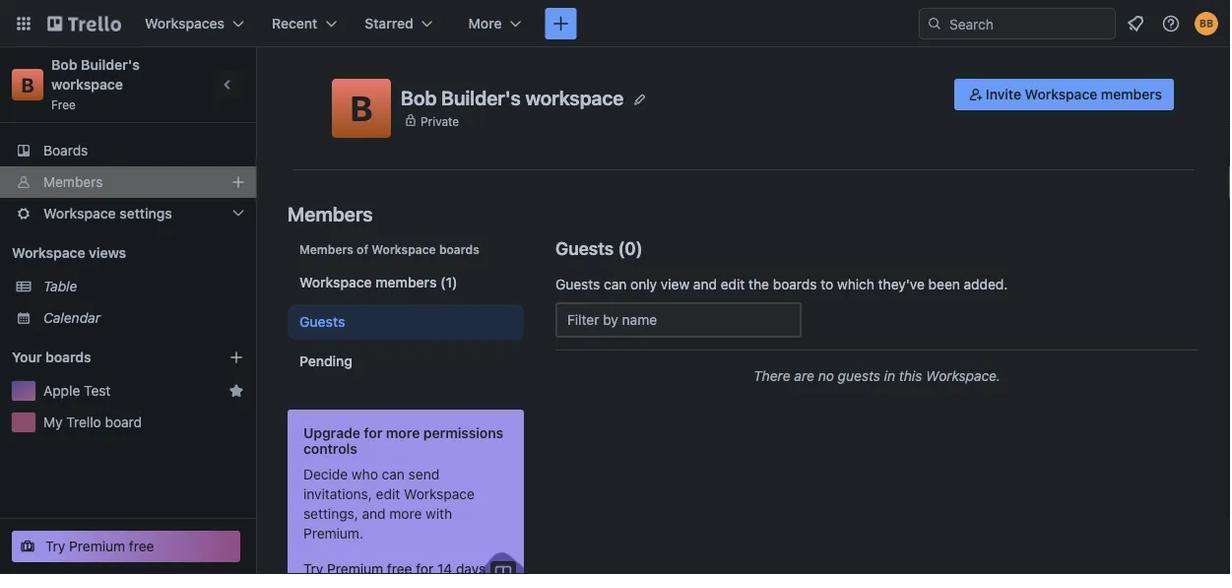 Task type: describe. For each thing, give the bounding box(es) containing it.
1 vertical spatial members
[[376, 274, 437, 291]]

invite workspace members button
[[955, 79, 1175, 110]]

members inside the "members" link
[[43, 174, 103, 190]]

premium
[[69, 539, 125, 555]]

1 vertical spatial more
[[390, 506, 422, 522]]

switch to… image
[[14, 14, 34, 34]]

bob builder's workspace link
[[51, 57, 143, 93]]

open information menu image
[[1162, 14, 1182, 34]]

permissions
[[424, 425, 504, 441]]

1 vertical spatial members
[[288, 202, 373, 225]]

with
[[426, 506, 453, 522]]

guests link
[[288, 305, 524, 340]]

starred button
[[353, 8, 445, 39]]

workspace inside button
[[1026, 86, 1098, 102]]

free
[[129, 539, 154, 555]]

workspace.
[[926, 368, 1001, 384]]

workspace up table
[[12, 245, 85, 261]]

calendar
[[43, 310, 101, 326]]

in
[[885, 368, 896, 384]]

)
[[636, 237, 643, 259]]

(1)
[[441, 274, 458, 291]]

view
[[661, 276, 690, 293]]

private
[[421, 114, 459, 128]]

bob for bob builder's workspace free
[[51, 57, 77, 73]]

1 vertical spatial boards
[[773, 276, 817, 293]]

guests for guests can only view and edit the boards to which they've been added.
[[556, 276, 600, 293]]

boards link
[[0, 135, 256, 167]]

bob for bob builder's workspace
[[401, 86, 437, 109]]

no
[[819, 368, 835, 384]]

of
[[357, 242, 369, 256]]

settings
[[120, 205, 172, 222]]

are
[[795, 368, 815, 384]]

test
[[84, 383, 111, 399]]

2 vertical spatial members
[[300, 242, 354, 256]]

calendar link
[[43, 308, 244, 328]]

workspace for bob builder's workspace free
[[51, 76, 123, 93]]

invite
[[986, 86, 1022, 102]]

starred
[[365, 15, 414, 32]]

members link
[[0, 167, 256, 198]]

workspace settings
[[43, 205, 172, 222]]

trello
[[66, 414, 101, 431]]

been
[[929, 276, 961, 293]]

primary element
[[0, 0, 1231, 47]]

views
[[89, 245, 126, 261]]

edit inside upgrade for more permissions controls decide who can send invitations, edit workspace settings, and more with premium.
[[376, 486, 400, 503]]

more button
[[457, 8, 534, 39]]

workspace views
[[12, 245, 126, 261]]

my trello board link
[[43, 413, 244, 433]]

my trello board
[[43, 414, 142, 431]]

they've
[[879, 276, 925, 293]]

workspace inside dropdown button
[[43, 205, 116, 222]]

try
[[45, 539, 65, 555]]

0 notifications image
[[1124, 12, 1148, 35]]

(
[[618, 237, 625, 259]]

workspace down of
[[300, 274, 372, 291]]

members inside button
[[1102, 86, 1163, 102]]

who
[[352, 467, 378, 483]]

workspace right of
[[372, 242, 436, 256]]



Task type: vqa. For each thing, say whether or not it's contained in the screenshot.
B within the button
yes



Task type: locate. For each thing, give the bounding box(es) containing it.
members down boards
[[43, 174, 103, 190]]

added.
[[964, 276, 1009, 293]]

boards
[[43, 142, 88, 159]]

1 horizontal spatial and
[[694, 276, 717, 293]]

my
[[43, 414, 63, 431]]

guests left (
[[556, 237, 614, 259]]

table
[[43, 278, 77, 295]]

apple test link
[[43, 381, 221, 401]]

1 horizontal spatial edit
[[721, 276, 745, 293]]

boards up apple
[[45, 349, 91, 366]]

can inside upgrade for more permissions controls decide who can send invitations, edit workspace settings, and more with premium.
[[382, 467, 405, 483]]

to
[[821, 276, 834, 293]]

workspace settings button
[[0, 198, 256, 230]]

bob builder's workspace
[[401, 86, 624, 109]]

can left the only
[[604, 276, 627, 293]]

premium.
[[304, 526, 364, 542]]

search image
[[927, 16, 943, 32]]

bob
[[51, 57, 77, 73], [401, 86, 437, 109]]

1 horizontal spatial b
[[350, 88, 373, 129]]

and inside upgrade for more permissions controls decide who can send invitations, edit workspace settings, and more with premium.
[[362, 506, 386, 522]]

members
[[1102, 86, 1163, 102], [376, 274, 437, 291]]

send
[[409, 467, 440, 483]]

0 horizontal spatial and
[[362, 506, 386, 522]]

workspace inside bob builder's workspace free
[[51, 76, 123, 93]]

recent button
[[260, 8, 349, 39]]

workspace inside upgrade for more permissions controls decide who can send invitations, edit workspace settings, and more with premium.
[[404, 486, 475, 503]]

try premium free
[[45, 539, 154, 555]]

workspace up workspace views
[[43, 205, 116, 222]]

this
[[900, 368, 923, 384]]

b link
[[12, 69, 43, 101]]

builder's inside bob builder's workspace free
[[81, 57, 140, 73]]

0 vertical spatial bob
[[51, 57, 77, 73]]

can
[[604, 276, 627, 293], [382, 467, 405, 483]]

the
[[749, 276, 770, 293]]

0 horizontal spatial edit
[[376, 486, 400, 503]]

boards left to
[[773, 276, 817, 293]]

boards up (1)
[[439, 242, 480, 256]]

table link
[[43, 277, 244, 297]]

guests up pending
[[300, 314, 345, 330]]

workspace up free
[[51, 76, 123, 93]]

try premium free button
[[12, 531, 240, 563]]

workspace navigation collapse icon image
[[215, 71, 242, 99]]

1 vertical spatial guests
[[556, 276, 600, 293]]

workspace up with
[[404, 486, 475, 503]]

0 horizontal spatial b
[[21, 73, 34, 96]]

0 horizontal spatial workspace
[[51, 76, 123, 93]]

0 vertical spatial guests
[[556, 237, 614, 259]]

1 horizontal spatial workspace
[[526, 86, 624, 109]]

members up of
[[288, 202, 373, 225]]

0 vertical spatial members
[[1102, 86, 1163, 102]]

builder's up private
[[441, 86, 521, 109]]

apple test
[[43, 383, 111, 399]]

2 horizontal spatial boards
[[773, 276, 817, 293]]

workspace
[[1026, 86, 1098, 102], [43, 205, 116, 222], [372, 242, 436, 256], [12, 245, 85, 261], [300, 274, 372, 291], [404, 486, 475, 503]]

0 horizontal spatial bob
[[51, 57, 77, 73]]

bob inside bob builder's workspace free
[[51, 57, 77, 73]]

edit down "who"
[[376, 486, 400, 503]]

guests
[[838, 368, 881, 384]]

b
[[21, 73, 34, 96], [350, 88, 373, 129]]

Filter by name text field
[[556, 303, 802, 338]]

more
[[386, 425, 420, 441], [390, 506, 422, 522]]

b down switch to… image
[[21, 73, 34, 96]]

invite workspace members
[[986, 86, 1163, 102]]

0 vertical spatial builder's
[[81, 57, 140, 73]]

starred icon image
[[229, 383, 244, 399]]

1 horizontal spatial can
[[604, 276, 627, 293]]

sm image
[[967, 85, 986, 104]]

more
[[469, 15, 502, 32]]

0 vertical spatial edit
[[721, 276, 745, 293]]

back to home image
[[47, 8, 121, 39]]

decide
[[304, 467, 348, 483]]

pending
[[300, 353, 353, 370]]

can right "who"
[[382, 467, 405, 483]]

( 0 )
[[618, 237, 643, 259]]

and right view
[[694, 276, 717, 293]]

1 vertical spatial edit
[[376, 486, 400, 503]]

boards
[[439, 242, 480, 256], [773, 276, 817, 293], [45, 349, 91, 366]]

0 horizontal spatial builder's
[[81, 57, 140, 73]]

your
[[12, 349, 42, 366]]

pending link
[[288, 344, 524, 379]]

0 vertical spatial members
[[43, 174, 103, 190]]

1 horizontal spatial members
[[1102, 86, 1163, 102]]

which
[[838, 276, 875, 293]]

0 vertical spatial and
[[694, 276, 717, 293]]

1 vertical spatial can
[[382, 467, 405, 483]]

only
[[631, 276, 657, 293]]

workspace members
[[300, 274, 437, 291]]

controls
[[304, 441, 358, 457]]

there are no guests in this workspace.
[[754, 368, 1001, 384]]

0 horizontal spatial boards
[[45, 349, 91, 366]]

b inside button
[[350, 88, 373, 129]]

bob up free
[[51, 57, 77, 73]]

Search field
[[943, 9, 1116, 38]]

and down "who"
[[362, 506, 386, 522]]

builder's for bob builder's workspace
[[441, 86, 521, 109]]

upgrade for more permissions controls decide who can send invitations, edit workspace settings, and more with premium.
[[304, 425, 504, 542]]

your boards with 2 items element
[[12, 346, 199, 370]]

0 horizontal spatial can
[[382, 467, 405, 483]]

workspaces button
[[133, 8, 256, 39]]

members down members of workspace boards
[[376, 274, 437, 291]]

your boards
[[12, 349, 91, 366]]

members left of
[[300, 242, 354, 256]]

workspace right the invite
[[1026, 86, 1098, 102]]

1 vertical spatial builder's
[[441, 86, 521, 109]]

b for the b link
[[21, 73, 34, 96]]

workspaces
[[145, 15, 225, 32]]

b button
[[332, 79, 391, 138]]

upgrade
[[304, 425, 361, 441]]

edit left the
[[721, 276, 745, 293]]

members down 0 notifications "icon"
[[1102, 86, 1163, 102]]

2 vertical spatial boards
[[45, 349, 91, 366]]

0 horizontal spatial members
[[376, 274, 437, 291]]

free
[[51, 98, 76, 111]]

invitations,
[[304, 486, 372, 503]]

workspace
[[51, 76, 123, 93], [526, 86, 624, 109]]

workspace for bob builder's workspace
[[526, 86, 624, 109]]

guests can only view and edit the boards to which they've been added.
[[556, 276, 1009, 293]]

bob builder (bobbuilder40) image
[[1195, 12, 1219, 35]]

more left with
[[390, 506, 422, 522]]

add board image
[[229, 350, 244, 366]]

bob up private
[[401, 86, 437, 109]]

guests left the only
[[556, 276, 600, 293]]

more right for
[[386, 425, 420, 441]]

board
[[105, 414, 142, 431]]

members of workspace boards
[[300, 242, 480, 256]]

b left private
[[350, 88, 373, 129]]

1 horizontal spatial boards
[[439, 242, 480, 256]]

edit
[[721, 276, 745, 293], [376, 486, 400, 503]]

0 vertical spatial boards
[[439, 242, 480, 256]]

and
[[694, 276, 717, 293], [362, 506, 386, 522]]

members
[[43, 174, 103, 190], [288, 202, 373, 225], [300, 242, 354, 256]]

there
[[754, 368, 791, 384]]

0
[[625, 237, 636, 259]]

1 vertical spatial and
[[362, 506, 386, 522]]

1 horizontal spatial builder's
[[441, 86, 521, 109]]

bob builder's workspace free
[[51, 57, 143, 111]]

builder's
[[81, 57, 140, 73], [441, 86, 521, 109]]

1 horizontal spatial bob
[[401, 86, 437, 109]]

builder's down back to home image
[[81, 57, 140, 73]]

guests
[[556, 237, 614, 259], [556, 276, 600, 293], [300, 314, 345, 330]]

2 vertical spatial guests
[[300, 314, 345, 330]]

1 vertical spatial bob
[[401, 86, 437, 109]]

0 vertical spatial can
[[604, 276, 627, 293]]

guests for guests link
[[300, 314, 345, 330]]

for
[[364, 425, 383, 441]]

workspace down 'create board or workspace' image
[[526, 86, 624, 109]]

b for b button
[[350, 88, 373, 129]]

builder's for bob builder's workspace free
[[81, 57, 140, 73]]

guests inside guests link
[[300, 314, 345, 330]]

create board or workspace image
[[551, 14, 571, 34]]

0 vertical spatial more
[[386, 425, 420, 441]]

apple
[[43, 383, 80, 399]]

settings,
[[304, 506, 359, 522]]

recent
[[272, 15, 318, 32]]



